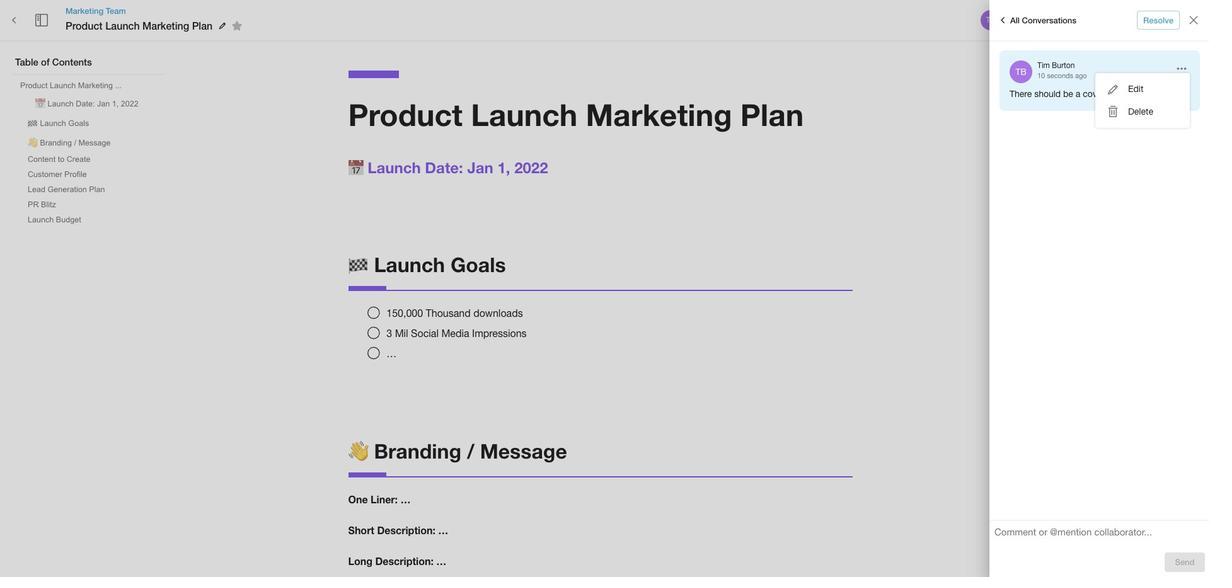 Task type: locate. For each thing, give the bounding box(es) containing it.
conversations
[[1022, 15, 1077, 25]]

1 vertical spatial message
[[480, 440, 567, 464]]

content
[[28, 155, 56, 164]]

👋 branding / message inside button
[[28, 139, 111, 148]]

1 vertical spatial 🏁 launch goals
[[348, 253, 506, 277]]

resolve
[[1144, 15, 1174, 25]]

0 horizontal spatial 👋 branding / message
[[28, 139, 111, 148]]

tooltip containing edit
[[1096, 73, 1190, 128]]

/
[[74, 139, 76, 148], [467, 440, 475, 464]]

0 vertical spatial 📅
[[35, 100, 45, 108]]

0 horizontal spatial 2022
[[121, 100, 139, 108]]

more
[[1156, 15, 1175, 25]]

product launch marketing ... button
[[15, 79, 127, 93]]

table
[[15, 56, 38, 67]]

short
[[348, 525, 375, 537]]

1,
[[112, 100, 119, 108], [498, 159, 510, 176]]

… down short description: … at the bottom of page
[[436, 555, 447, 567]]

plan inside content to create customer profile lead generation plan pr blitz launch budget
[[89, 185, 105, 194]]

jan
[[97, 100, 110, 108], [467, 159, 494, 176]]

0 horizontal spatial product
[[20, 81, 48, 90]]

tb button
[[979, 8, 1003, 32]]

mil
[[395, 328, 408, 339]]

launch inside button
[[50, 81, 76, 90]]

goals up downloads at bottom
[[451, 253, 506, 277]]

0 vertical spatial 🏁
[[28, 119, 38, 128]]

one
[[348, 494, 368, 506]]

plan
[[192, 19, 213, 31], [741, 96, 804, 132], [89, 185, 105, 194]]

0 horizontal spatial 📅 launch date: jan 1, 2022
[[35, 100, 139, 108]]

0 horizontal spatial 🏁 launch goals
[[28, 119, 89, 128]]

0 horizontal spatial /
[[74, 139, 76, 148]]

impressions
[[472, 328, 527, 339]]

message
[[78, 139, 111, 148], [480, 440, 567, 464]]

📅 launch date: jan 1, 2022
[[35, 100, 139, 108], [348, 159, 548, 176]]

product launch marketing ...
[[20, 81, 122, 90]]

description: down short description: … at the bottom of page
[[375, 555, 434, 567]]

branding
[[40, 139, 72, 148], [374, 440, 462, 464]]

1 horizontal spatial /
[[467, 440, 475, 464]]

description: up long description: …
[[377, 525, 436, 537]]

content to create button
[[23, 153, 95, 166]]

… right liner:
[[401, 494, 411, 506]]

0 horizontal spatial jan
[[97, 100, 110, 108]]

ago
[[1076, 72, 1087, 79]]

1 horizontal spatial jan
[[467, 159, 494, 176]]

marketing
[[66, 6, 104, 16], [143, 19, 189, 31], [78, 81, 113, 90], [586, 96, 732, 132]]

marketing team link
[[66, 5, 247, 16]]

launch
[[105, 19, 140, 31], [50, 81, 76, 90], [471, 96, 578, 132], [48, 100, 74, 108], [40, 119, 66, 128], [368, 159, 421, 176], [28, 216, 54, 224], [374, 253, 445, 277]]

0 vertical spatial 👋 branding / message
[[28, 139, 111, 148]]

0 horizontal spatial 1,
[[112, 100, 119, 108]]

1 vertical spatial product
[[20, 81, 48, 90]]

… up long description: …
[[438, 525, 448, 537]]

all
[[1011, 15, 1020, 25]]

lead
[[28, 185, 45, 194]]

0 vertical spatial 1,
[[112, 100, 119, 108]]

0 vertical spatial branding
[[40, 139, 72, 148]]

delete button
[[1096, 101, 1190, 123]]

tooltip
[[1096, 73, 1190, 128]]

0 horizontal spatial date:
[[76, 100, 95, 108]]

date:
[[76, 100, 95, 108], [425, 159, 463, 176]]

🏁 launch goals up "thousand"
[[348, 253, 506, 277]]

goals
[[68, 119, 89, 128], [451, 253, 506, 277]]

0 vertical spatial goals
[[68, 119, 89, 128]]

0 vertical spatial date:
[[76, 100, 95, 108]]

2 vertical spatial product
[[348, 96, 463, 132]]

2 horizontal spatial plan
[[741, 96, 804, 132]]

3
[[387, 328, 392, 339]]

👋 up the one
[[348, 440, 369, 464]]

social
[[411, 328, 439, 339]]

0 vertical spatial message
[[78, 139, 111, 148]]

pr blitz button
[[23, 198, 61, 212]]

0 vertical spatial /
[[74, 139, 76, 148]]

blitz
[[41, 200, 56, 209]]

1 horizontal spatial plan
[[192, 19, 213, 31]]

more button
[[1146, 10, 1186, 30]]

🏁
[[28, 119, 38, 128], [348, 253, 369, 277]]

… for short description: …
[[438, 525, 448, 537]]

0 horizontal spatial goals
[[68, 119, 89, 128]]

for
[[1134, 89, 1145, 99]]

tb left the 10
[[1016, 67, 1027, 77]]

1 vertical spatial description:
[[375, 555, 434, 567]]

tb
[[986, 16, 996, 25], [1016, 67, 1027, 77]]

…
[[387, 348, 397, 359], [401, 494, 411, 506], [438, 525, 448, 537], [436, 555, 447, 567]]

2 vertical spatial plan
[[89, 185, 105, 194]]

1 vertical spatial goals
[[451, 253, 506, 277]]

0 vertical spatial 👋
[[28, 139, 38, 148]]

1 vertical spatial 1,
[[498, 159, 510, 176]]

1 horizontal spatial 👋 branding / message
[[348, 440, 567, 464]]

0 horizontal spatial 📅
[[35, 100, 45, 108]]

👋 branding / message
[[28, 139, 111, 148], [348, 440, 567, 464]]

branding up content to create button
[[40, 139, 72, 148]]

delete
[[1129, 106, 1154, 116]]

pr
[[28, 200, 39, 209]]

👋 inside button
[[28, 139, 38, 148]]

date: inside button
[[76, 100, 95, 108]]

👋 up content at the left top
[[28, 139, 38, 148]]

1 horizontal spatial 📅
[[348, 159, 363, 176]]

0 vertical spatial 📅 launch date: jan 1, 2022
[[35, 100, 139, 108]]

liner:
[[371, 494, 398, 506]]

product
[[66, 19, 103, 31], [20, 81, 48, 90], [348, 96, 463, 132]]

1 horizontal spatial product launch marketing plan
[[348, 96, 804, 132]]

tb left the all
[[986, 16, 996, 25]]

1 horizontal spatial product
[[66, 19, 103, 31]]

launch budget button
[[23, 213, 86, 227]]

0 vertical spatial plan
[[192, 19, 213, 31]]

1 horizontal spatial 🏁 launch goals
[[348, 253, 506, 277]]

should
[[1035, 89, 1061, 99]]

0 horizontal spatial tb
[[986, 16, 996, 25]]

launch inside content to create customer profile lead generation plan pr blitz launch budget
[[28, 216, 54, 224]]

0 vertical spatial product launch marketing plan
[[66, 19, 213, 31]]

… for one liner: …
[[401, 494, 411, 506]]

1 vertical spatial 📅 launch date: jan 1, 2022
[[348, 159, 548, 176]]

0 vertical spatial jan
[[97, 100, 110, 108]]

… down 3
[[387, 348, 397, 359]]

📅
[[35, 100, 45, 108], [348, 159, 363, 176]]

page
[[1164, 89, 1183, 99]]

1 vertical spatial 👋 branding / message
[[348, 440, 567, 464]]

0 horizontal spatial message
[[78, 139, 111, 148]]

downloads
[[474, 308, 523, 319]]

Comment or @mention collaborator... text field
[[995, 527, 1205, 543]]

1 vertical spatial date:
[[425, 159, 463, 176]]

goals up 👋 branding / message button
[[68, 119, 89, 128]]

10
[[1038, 72, 1045, 79]]

2 horizontal spatial product
[[348, 96, 463, 132]]

2022
[[121, 100, 139, 108], [515, 159, 548, 176]]

content to create customer profile lead generation plan pr blitz launch budget
[[28, 155, 105, 224]]

👋 branding / message button
[[23, 133, 116, 151]]

branding up liner:
[[374, 440, 462, 464]]

0 vertical spatial product
[[66, 19, 103, 31]]

lead generation plan button
[[23, 183, 110, 197]]

1 vertical spatial 2022
[[515, 159, 548, 176]]

0 vertical spatial description:
[[377, 525, 436, 537]]

1 horizontal spatial 📅 launch date: jan 1, 2022
[[348, 159, 548, 176]]

🏁 launch goals up 👋 branding / message button
[[28, 119, 89, 128]]

📅 launch date: jan 1, 2022 inside button
[[35, 100, 139, 108]]

1 vertical spatial branding
[[374, 440, 462, 464]]

1 horizontal spatial tb
[[1016, 67, 1027, 77]]

generation
[[48, 185, 87, 194]]

1 horizontal spatial goals
[[451, 253, 506, 277]]

1 vertical spatial jan
[[467, 159, 494, 176]]

0 vertical spatial 🏁 launch goals
[[28, 119, 89, 128]]

0 horizontal spatial 🏁
[[28, 119, 38, 128]]

0 vertical spatial 2022
[[121, 100, 139, 108]]

tim
[[1038, 61, 1050, 70]]

0 vertical spatial tb
[[986, 16, 996, 25]]

1 vertical spatial plan
[[741, 96, 804, 132]]

1 horizontal spatial branding
[[374, 440, 462, 464]]

1 horizontal spatial 👋
[[348, 440, 369, 464]]

1 vertical spatial /
[[467, 440, 475, 464]]

team
[[106, 6, 126, 16]]

0 horizontal spatial branding
[[40, 139, 72, 148]]

long
[[348, 555, 373, 567]]

description:
[[377, 525, 436, 537], [375, 555, 434, 567]]

3 mil social media impressions
[[387, 328, 527, 339]]

product inside product launch marketing ... button
[[20, 81, 48, 90]]

profile
[[64, 170, 87, 179]]

1 horizontal spatial 2022
[[515, 159, 548, 176]]

a
[[1076, 89, 1081, 99]]

0 horizontal spatial plan
[[89, 185, 105, 194]]

product launch marketing plan
[[66, 19, 213, 31], [348, 96, 804, 132]]

👋
[[28, 139, 38, 148], [348, 440, 369, 464]]

edit
[[1129, 84, 1144, 94]]

… for long description: …
[[436, 555, 447, 567]]

🏁 launch goals
[[28, 119, 89, 128], [348, 253, 506, 277]]

1 horizontal spatial 🏁
[[348, 253, 369, 277]]

1 horizontal spatial 1,
[[498, 159, 510, 176]]

1 horizontal spatial date:
[[425, 159, 463, 176]]

1 vertical spatial product launch marketing plan
[[348, 96, 804, 132]]

image
[[1108, 89, 1132, 99]]

0 horizontal spatial 👋
[[28, 139, 38, 148]]



Task type: describe. For each thing, give the bounding box(es) containing it.
150,000 thousand downloads
[[387, 308, 523, 319]]

customer
[[28, 170, 62, 179]]

📅 launch date: jan 1, 2022 button
[[30, 94, 144, 112]]

customer profile button
[[23, 168, 92, 182]]

1, inside button
[[112, 100, 119, 108]]

this
[[1147, 89, 1161, 99]]

there should be a cover image for this page
[[1010, 89, 1183, 99]]

1 vertical spatial 📅
[[348, 159, 363, 176]]

media
[[442, 328, 469, 339]]

marketing team
[[66, 6, 126, 16]]

there
[[1010, 89, 1032, 99]]

short description: …
[[348, 525, 448, 537]]

all conversations button
[[992, 10, 1080, 30]]

150,000
[[387, 308, 423, 319]]

resolve button
[[1137, 10, 1180, 30]]

of
[[41, 56, 50, 67]]

marketing inside button
[[78, 81, 113, 90]]

branding inside 👋 branding / message button
[[40, 139, 72, 148]]

thousand
[[426, 308, 471, 319]]

one liner: …
[[348, 494, 411, 506]]

all conversations
[[1011, 15, 1077, 25]]

1 vertical spatial tb
[[1016, 67, 1027, 77]]

tb inside button
[[986, 16, 996, 25]]

burton
[[1052, 61, 1075, 70]]

jan inside button
[[97, 100, 110, 108]]

tim burton 10 seconds ago
[[1038, 61, 1087, 79]]

contents
[[52, 56, 92, 67]]

🏁 launch goals button
[[23, 113, 94, 132]]

description: for long
[[375, 555, 434, 567]]

budget
[[56, 216, 81, 224]]

cover
[[1083, 89, 1105, 99]]

1 vertical spatial 👋
[[348, 440, 369, 464]]

description: for short
[[377, 525, 436, 537]]

...
[[115, 81, 122, 90]]

/ inside button
[[74, 139, 76, 148]]

edit button
[[1096, 78, 1190, 101]]

seconds
[[1047, 72, 1074, 79]]

1 horizontal spatial message
[[480, 440, 567, 464]]

create
[[67, 155, 90, 164]]

to
[[58, 155, 64, 164]]

2022 inside button
[[121, 100, 139, 108]]

goals inside button
[[68, 119, 89, 128]]

be
[[1064, 89, 1074, 99]]

message inside 👋 branding / message button
[[78, 139, 111, 148]]

🏁 inside button
[[28, 119, 38, 128]]

0 horizontal spatial product launch marketing plan
[[66, 19, 213, 31]]

🏁 launch goals inside button
[[28, 119, 89, 128]]

📅 inside button
[[35, 100, 45, 108]]

table of contents
[[15, 56, 92, 67]]

1 vertical spatial 🏁
[[348, 253, 369, 277]]

long description: …
[[348, 555, 447, 567]]



Task type: vqa. For each thing, say whether or not it's contained in the screenshot.
leftmost Product
yes



